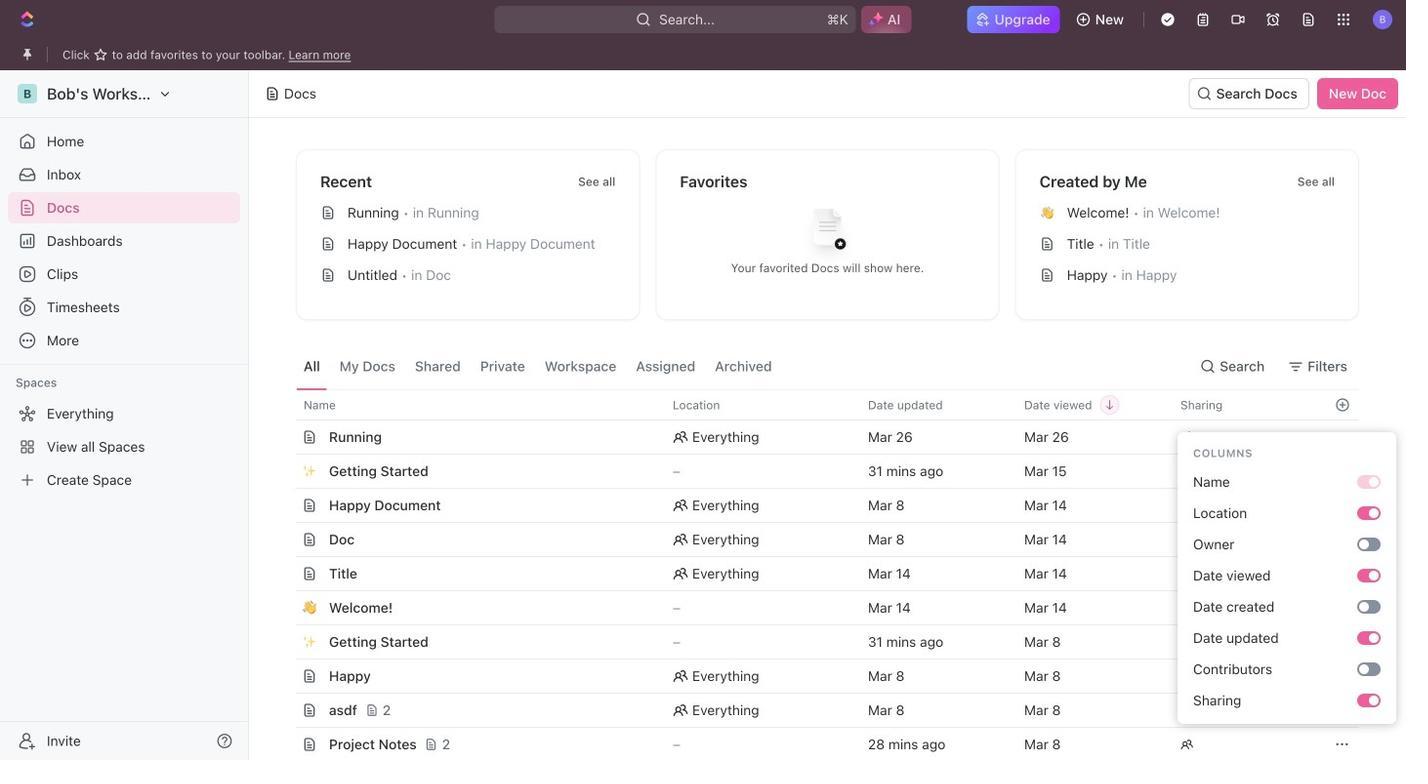 Task type: vqa. For each thing, say whether or not it's contained in the screenshot.
the bottommost Assignee "dropdown button"
no



Task type: locate. For each thing, give the bounding box(es) containing it.
5 row from the top
[[274, 522, 1359, 558]]

4 cell from the top
[[274, 523, 296, 557]]

11 row from the top
[[274, 728, 1359, 761]]

10 cell from the top
[[274, 729, 296, 761]]

cell for first row from the bottom of the page
[[274, 729, 296, 761]]

3 cell from the top
[[274, 489, 296, 522]]

tree
[[8, 398, 240, 496]]

tab list
[[296, 344, 780, 390]]

column header
[[274, 390, 296, 421]]

sidebar navigation
[[0, 70, 249, 761]]

row
[[274, 390, 1359, 421], [274, 420, 1359, 455], [274, 454, 1359, 489], [274, 488, 1359, 523], [274, 522, 1359, 558], [274, 557, 1359, 592], [274, 591, 1359, 626], [274, 625, 1359, 660], [274, 659, 1359, 694], [274, 693, 1359, 729], [274, 728, 1359, 761]]

cell
[[274, 421, 296, 454], [274, 455, 296, 488], [274, 489, 296, 522], [274, 523, 296, 557], [274, 558, 296, 591], [274, 592, 296, 625], [274, 626, 296, 659], [274, 660, 296, 693], [274, 694, 296, 728], [274, 729, 296, 761]]

4 row from the top
[[274, 488, 1359, 523]]

2 row from the top
[[274, 420, 1359, 455]]

10 row from the top
[[274, 693, 1359, 729]]

3 row from the top
[[274, 454, 1359, 489]]

6 cell from the top
[[274, 592, 296, 625]]

table
[[274, 390, 1359, 761]]

1 cell from the top
[[274, 421, 296, 454]]

cell for eighth row from the bottom
[[274, 489, 296, 522]]

cell for 2nd row from the bottom of the page
[[274, 694, 296, 728]]

7 cell from the top
[[274, 626, 296, 659]]

5 cell from the top
[[274, 558, 296, 591]]

2 cell from the top
[[274, 455, 296, 488]]

9 cell from the top
[[274, 694, 296, 728]]

8 cell from the top
[[274, 660, 296, 693]]



Task type: describe. For each thing, give the bounding box(es) containing it.
cell for 3rd row from the bottom of the page
[[274, 660, 296, 693]]

cell for 9th row from the bottom of the page
[[274, 455, 296, 488]]

cell for tenth row from the bottom
[[274, 421, 296, 454]]

9 row from the top
[[274, 659, 1359, 694]]

tree inside sidebar navigation
[[8, 398, 240, 496]]

7 row from the top
[[274, 591, 1359, 626]]

cell for sixth row from the bottom of the page
[[274, 558, 296, 591]]

cell for 4th row from the bottom of the page
[[274, 626, 296, 659]]

1 row from the top
[[274, 390, 1359, 421]]

no favorited docs image
[[789, 194, 867, 272]]

cell for seventh row from the bottom of the page
[[274, 523, 296, 557]]

8 row from the top
[[274, 625, 1359, 660]]

6 row from the top
[[274, 557, 1359, 592]]

cell for fifth row from the bottom
[[274, 592, 296, 625]]



